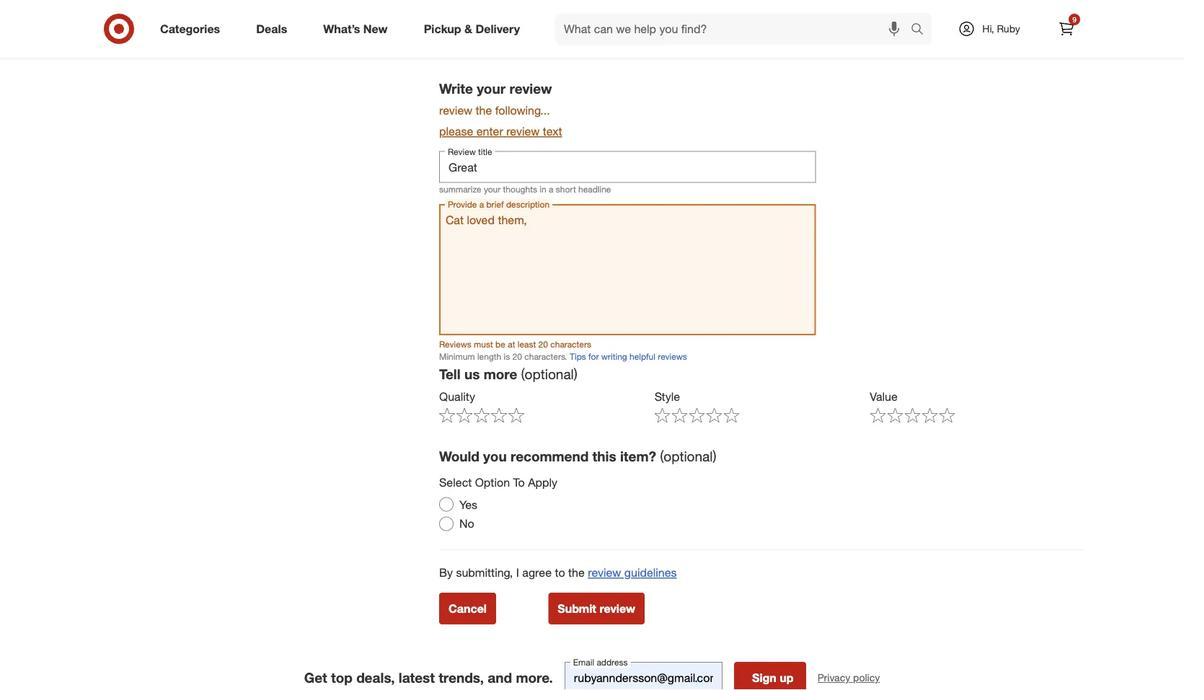 Task type: describe. For each thing, give the bounding box(es) containing it.
more.
[[516, 669, 553, 686]]

at
[[508, 339, 515, 350]]

please enter review text button
[[439, 123, 562, 140]]

submit
[[558, 601, 596, 615]]

be
[[495, 339, 505, 350]]

quality
[[439, 390, 475, 404]]

1 horizontal spatial the
[[568, 566, 585, 580]]

following...
[[495, 103, 550, 117]]

deals,
[[356, 669, 395, 686]]

your for summarize
[[484, 184, 501, 195]]

top
[[331, 669, 353, 686]]

the inside write your review review the following... please enter review text
[[476, 103, 492, 117]]

trends,
[[439, 669, 484, 686]]

policy
[[853, 671, 880, 684]]

1 vertical spatial 20
[[512, 351, 522, 362]]

reviews must be at least 20 characters
[[439, 339, 591, 350]]

for
[[589, 351, 599, 362]]

and
[[488, 669, 512, 686]]

enter
[[476, 124, 503, 138]]

writing
[[601, 351, 627, 362]]

value
[[870, 390, 898, 404]]

delivery
[[476, 22, 520, 36]]

by submitting, i agree to the review guidelines
[[439, 566, 677, 580]]

apply
[[528, 475, 557, 489]]

helpful
[[630, 351, 655, 362]]

tips for writing helpful reviews button
[[570, 350, 687, 363]]

minimum length is 20 characters. tips for writing helpful reviews
[[439, 351, 687, 362]]

submitting,
[[456, 566, 513, 580]]

write your review review the following... please enter review text
[[439, 80, 562, 138]]

would
[[439, 448, 479, 465]]

review guidelines button
[[588, 565, 677, 581]]

option
[[475, 475, 510, 489]]

headline
[[578, 184, 611, 195]]

sign up button
[[734, 662, 806, 690]]

1 horizontal spatial (optional)
[[660, 448, 717, 465]]

search
[[904, 23, 939, 37]]

reviews
[[439, 339, 471, 350]]

No radio
[[439, 517, 454, 531]]

what's new link
[[311, 13, 406, 45]]

you
[[483, 448, 507, 465]]

thoughts
[[503, 184, 537, 195]]

in
[[540, 184, 546, 195]]

What can we help you find? suggestions appear below search field
[[555, 13, 914, 45]]

pickup & delivery link
[[412, 13, 538, 45]]

no
[[459, 517, 474, 531]]

reviews
[[658, 351, 687, 362]]

cancel
[[449, 601, 487, 615]]

to
[[513, 475, 525, 489]]

must
[[474, 339, 493, 350]]

would you recommend this item? (optional)
[[439, 448, 717, 465]]

to
[[555, 566, 565, 580]]

please
[[439, 124, 473, 138]]

i
[[516, 566, 519, 580]]

characters.
[[524, 351, 567, 362]]

cancel link
[[439, 593, 496, 624]]

a
[[549, 184, 553, 195]]

write
[[439, 80, 473, 97]]

&
[[464, 22, 472, 36]]

sign
[[752, 671, 776, 685]]

summarize
[[439, 184, 481, 195]]

guidelines
[[624, 566, 677, 580]]



Task type: vqa. For each thing, say whether or not it's contained in the screenshot.
the Open in the Starbucks Cafe Open until 9:00pm
no



Task type: locate. For each thing, give the bounding box(es) containing it.
deals
[[256, 22, 287, 36]]

0 horizontal spatial the
[[476, 103, 492, 117]]

hi,
[[982, 22, 994, 35]]

what's
[[323, 22, 360, 36]]

short
[[556, 184, 576, 195]]

the
[[476, 103, 492, 117], [568, 566, 585, 580]]

tell
[[439, 366, 461, 382]]

0 horizontal spatial (optional)
[[521, 366, 578, 382]]

review
[[509, 80, 552, 97], [439, 103, 472, 117], [506, 124, 540, 138], [588, 566, 621, 580], [600, 601, 635, 615]]

0 vertical spatial the
[[476, 103, 492, 117]]

more
[[484, 366, 517, 382]]

0 vertical spatial 20
[[538, 339, 548, 350]]

1 vertical spatial your
[[484, 184, 501, 195]]

0 vertical spatial (optional)
[[521, 366, 578, 382]]

search button
[[904, 13, 939, 48]]

what's new
[[323, 22, 388, 36]]

item?
[[620, 448, 656, 465]]

latest
[[399, 669, 435, 686]]

text
[[543, 124, 562, 138]]

select
[[439, 475, 472, 489]]

by
[[439, 566, 453, 580]]

9 link
[[1051, 13, 1082, 45]]

20
[[538, 339, 548, 350], [512, 351, 522, 362]]

1 vertical spatial (optional)
[[660, 448, 717, 465]]

(optional) right item? at the right of page
[[660, 448, 717, 465]]

review up please
[[439, 103, 472, 117]]

get top deals, latest trends, and more.
[[304, 669, 553, 686]]

9
[[1072, 15, 1076, 24]]

0 horizontal spatial 20
[[512, 351, 522, 362]]

your
[[477, 80, 506, 97], [484, 184, 501, 195]]

length
[[477, 351, 501, 362]]

your left thoughts
[[484, 184, 501, 195]]

your for write
[[477, 80, 506, 97]]

privacy
[[818, 671, 850, 684]]

0 vertical spatial your
[[477, 80, 506, 97]]

(optional) down characters.
[[521, 366, 578, 382]]

20 right is
[[512, 351, 522, 362]]

new
[[363, 22, 388, 36]]

Yes radio
[[439, 497, 454, 512]]

1 vertical spatial the
[[568, 566, 585, 580]]

summarize your thoughts in a short headline
[[439, 184, 611, 195]]

pickup
[[424, 22, 461, 36]]

categories link
[[148, 13, 238, 45]]

privacy policy link
[[818, 671, 880, 685]]

recommend
[[511, 448, 589, 465]]

the right to
[[568, 566, 585, 580]]

least
[[518, 339, 536, 350]]

tell us more (optional)
[[439, 366, 578, 382]]

1 horizontal spatial 20
[[538, 339, 548, 350]]

categories
[[160, 22, 220, 36]]

up
[[780, 671, 794, 685]]

get
[[304, 669, 327, 686]]

us
[[464, 366, 480, 382]]

submit review button
[[548, 593, 645, 624]]

ruby
[[997, 22, 1020, 35]]

your inside write your review review the following... please enter review text
[[477, 80, 506, 97]]

the up enter
[[476, 103, 492, 117]]

privacy policy
[[818, 671, 880, 684]]

None text field
[[564, 662, 722, 690]]

review down the following...
[[506, 124, 540, 138]]

sign up
[[752, 671, 794, 685]]

this
[[592, 448, 616, 465]]

agree
[[522, 566, 552, 580]]

review up the following...
[[509, 80, 552, 97]]

your right write
[[477, 80, 506, 97]]

submit review
[[558, 601, 635, 615]]

deals link
[[244, 13, 305, 45]]

review up submit review on the bottom
[[588, 566, 621, 580]]

select option to apply
[[439, 475, 557, 489]]

None text field
[[439, 151, 816, 183]]

yes
[[459, 497, 477, 512]]

review inside button
[[600, 601, 635, 615]]

20 up characters.
[[538, 339, 548, 350]]

characters
[[550, 339, 591, 350]]

review down review guidelines 'button' on the bottom of page
[[600, 601, 635, 615]]

hi, ruby
[[982, 22, 1020, 35]]

pickup & delivery
[[424, 22, 520, 36]]

minimum
[[439, 351, 475, 362]]

is
[[504, 351, 510, 362]]

style
[[655, 390, 680, 404]]

tips
[[570, 351, 586, 362]]

Cat loved them, text field
[[439, 204, 816, 335]]

(optional)
[[521, 366, 578, 382], [660, 448, 717, 465]]



